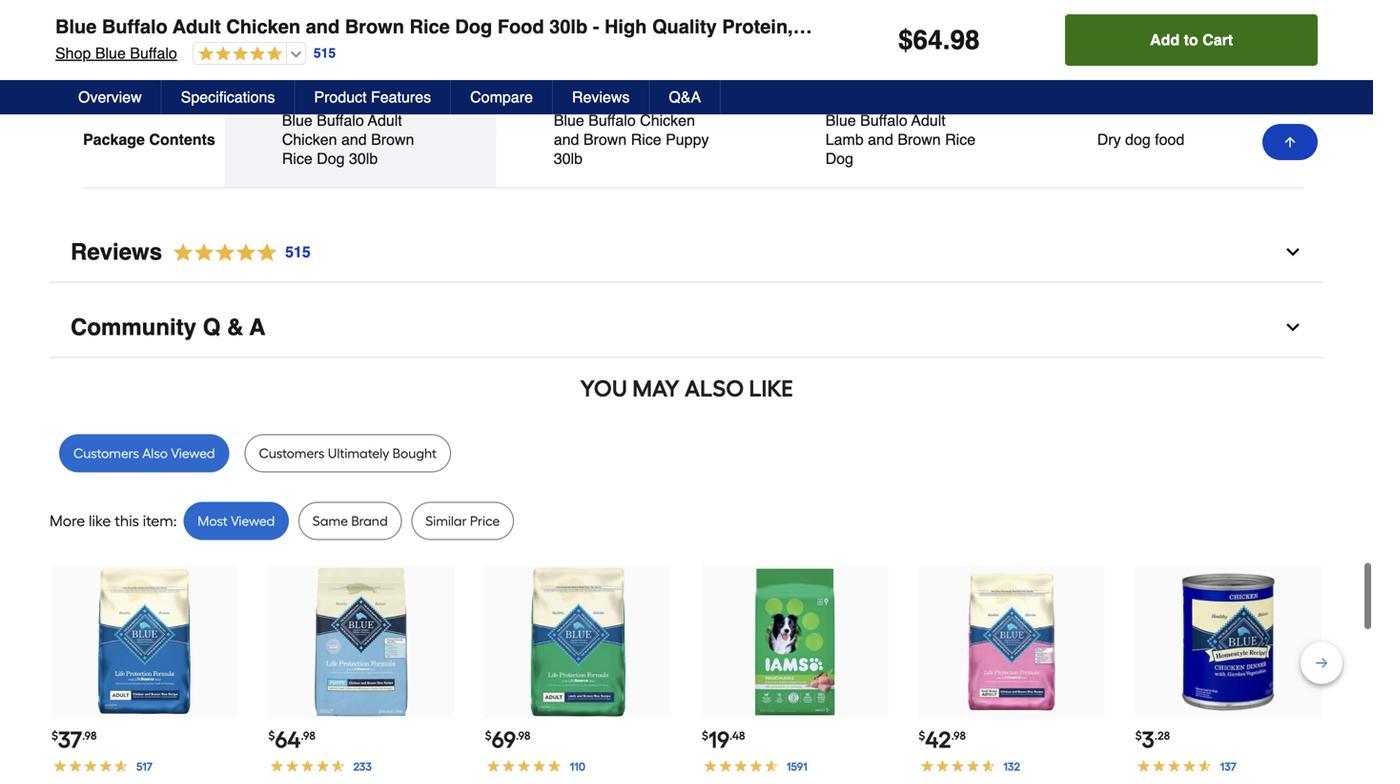 Task type: vqa. For each thing, say whether or not it's contained in the screenshot.
Lamb
yes



Task type: describe. For each thing, give the bounding box(es) containing it.
brown for blue buffalo adult chicken and brown rice dog 30lb
[[371, 131, 414, 148]]

product
[[314, 88, 367, 106]]

98
[[951, 25, 980, 55]]

dog inside blue buffalo adult lamb and brown rice dog
[[826, 150, 854, 167]]

similar
[[426, 513, 467, 529]]

add to cart button
[[1066, 14, 1318, 66]]

blue buffalo  adult lamb and brown rice dog food - 30lb bag - high quality protein for healthy muscles - wholesome grains, veggies, and fruit image
[[504, 568, 653, 717]]

0 vertical spatial 3
[[1052, 16, 1063, 38]]

.48
[[730, 729, 745, 743]]

$ for $ 19 .48
[[702, 729, 709, 743]]

chevron down image for community q & a
[[1284, 318, 1303, 337]]

blue buffalo  adult chicken and brown rice dog food 30lb - high quality protein, wholesome grains, omega 3 & 6 fatty acids for healthy skin &
[[55, 16, 1374, 38]]

blue buffalo adult chicken and brown rice dog 30lb
[[282, 112, 414, 167]]

customers ultimately bought
[[259, 445, 437, 462]]

blue buffalo adult lamb and brown rice dog
[[826, 112, 976, 167]]

.98 for 42
[[952, 729, 966, 743]]

like
[[89, 512, 111, 530]]

30lb inside blue buffalo chicken and brown rice puppy 30lb
[[554, 150, 583, 167]]

2 1 from the left
[[1098, 53, 1106, 71]]

$ for $ 42 .98
[[919, 729, 926, 743]]

compare button
[[451, 80, 553, 114]]

cart
[[1203, 31, 1234, 49]]

30lb left "-"
[[550, 16, 588, 38]]

fatty
[[1103, 16, 1149, 38]]

1 1 from the left
[[282, 53, 291, 71]]

blue for blue buffalo chicken and brown rice puppy 30lb
[[554, 112, 584, 129]]

dog for food
[[455, 16, 492, 38]]

adult for blue buffalo adult lamb and brown rice dog
[[912, 112, 946, 129]]

add
[[1150, 31, 1180, 49]]

quality
[[652, 16, 717, 38]]

blue buffalo chicken and brown rice puppy 30lb
[[554, 112, 709, 167]]

dog for 30lb
[[317, 150, 345, 167]]

package quantity
[[83, 53, 211, 71]]

blue for blue buffalo adult chicken and brown rice dog 30lb
[[282, 112, 313, 129]]

item
[[143, 512, 173, 530]]

for
[[1210, 16, 1236, 38]]

package for package contents
[[83, 131, 145, 148]]

$ 37 .98
[[52, 726, 97, 754]]

package contents
[[83, 131, 215, 148]]

reviews inside button
[[572, 88, 630, 106]]

blue buffalo  chicken and brown rice puppy 30lb | real meat first | high quality protein | dha and ara | pet food for puppy dogs image
[[287, 568, 436, 717]]

community
[[71, 314, 197, 340]]

you
[[580, 375, 628, 402]]

2 1 cell from the left
[[1098, 53, 1255, 72]]

$ for $ 64 . 98
[[899, 25, 913, 55]]

wholesome
[[799, 16, 906, 38]]

contents
[[149, 131, 215, 148]]

$ for $ 3 .28
[[1136, 729, 1142, 743]]

like
[[749, 375, 793, 402]]

blue buffalo  homestyle recipes chicken dog 12.5oz | adult dog food with real chicken | high protein & energy | pet food for lean muscle mass image
[[1154, 568, 1303, 717]]

rice for blue buffalo adult lamb and brown rice dog
[[945, 131, 976, 148]]

high
[[605, 16, 647, 38]]

64 for .
[[913, 25, 943, 55]]

quantity
[[149, 53, 211, 71]]

dog
[[1126, 131, 1151, 148]]

customers for customers ultimately bought
[[259, 445, 325, 462]]

and for blue buffalo  adult chicken and brown rice dog food 30lb - high quality protein, wholesome grains, omega 3 & 6 fatty acids for healthy skin &
[[306, 16, 340, 38]]

no image
[[1098, 0, 1113, 9]]

brand
[[351, 513, 388, 529]]

lamb
[[826, 131, 864, 148]]

and inside blue buffalo chicken and brown rice puppy 30lb
[[554, 131, 579, 148]]

most viewed
[[198, 513, 275, 529]]

1 horizontal spatial also
[[685, 375, 744, 402]]

specifications button
[[162, 80, 295, 114]]

package for package quantity
[[83, 53, 145, 71]]

$ 64 .98
[[268, 726, 316, 754]]

buffalo for blue buffalo chicken and brown rice puppy 30lb
[[589, 112, 636, 129]]

brown for blue buffalo  adult chicken and brown rice dog food 30lb - high quality protein, wholesome grains, omega 3 & 6 fatty acids for healthy skin &
[[345, 16, 404, 38]]

ultimately
[[328, 445, 389, 462]]

customers also viewed
[[73, 445, 215, 462]]

$ for $ 37 .98
[[52, 729, 58, 743]]

rice for blue buffalo  adult chicken and brown rice dog food 30lb - high quality protein, wholesome grains, omega 3 & 6 fatty acids for healthy skin &
[[410, 16, 450, 38]]

dry dog food
[[1098, 131, 1185, 148]]

food
[[498, 16, 544, 38]]

skin
[[1315, 16, 1356, 38]]

chicken for blue buffalo adult chicken and brown rice dog 30lb
[[282, 131, 337, 148]]

blue for blue buffalo adult lamb and brown rice dog
[[826, 112, 856, 129]]

healthy
[[1241, 16, 1310, 38]]

rice inside blue buffalo chicken and brown rice puppy 30lb
[[631, 131, 662, 148]]

blue buffalo  small breed chicken and brown rice dog food 15lb - natural ingredients for adult dogs - supports special needs of smaller breeds image
[[938, 568, 1087, 717]]

$ 69 .98
[[485, 726, 531, 754]]

protein,
[[722, 16, 793, 38]]

rice for blue buffalo adult chicken and brown rice dog 30lb
[[282, 150, 313, 167]]

0 vertical spatial 4.7 stars image
[[193, 46, 282, 63]]

blue buffalo adult chicken and brown rice dog 30lb cell
[[282, 111, 439, 168]]

buffalo up overview button
[[130, 44, 177, 62]]

omega
[[982, 16, 1047, 38]]



Task type: locate. For each thing, give the bounding box(es) containing it.
6
[[1087, 16, 1098, 38]]

1 vertical spatial chevron down image
[[1284, 318, 1303, 337]]

0 horizontal spatial 515
[[285, 243, 311, 261]]

customers for customers also viewed
[[73, 445, 139, 462]]

product features button
[[295, 80, 451, 114]]

package down overview button
[[83, 131, 145, 148]]

reviews up blue buffalo chicken and brown rice puppy 30lb on the top of the page
[[572, 88, 630, 106]]

blue inside blue buffalo adult chicken and brown rice dog 30lb
[[282, 112, 313, 129]]

more
[[50, 512, 85, 530]]

37
[[58, 726, 82, 754]]

0 horizontal spatial customers
[[73, 445, 139, 462]]

chicken inside blue buffalo adult chicken and brown rice dog 30lb
[[282, 131, 337, 148]]

0 vertical spatial chicken
[[226, 16, 301, 38]]

adult inside blue buffalo adult lamb and brown rice dog
[[912, 112, 946, 129]]

rice inside blue buffalo adult lamb and brown rice dog
[[945, 131, 976, 148]]

brown for blue buffalo adult lamb and brown rice dog
[[898, 131, 941, 148]]

$ inside $ 42 .98
[[919, 729, 926, 743]]

&
[[1068, 16, 1082, 38], [1361, 16, 1374, 38], [227, 314, 244, 340]]

1 chevron down image from the top
[[1284, 243, 1303, 262]]

chicken inside blue buffalo chicken and brown rice puppy 30lb
[[640, 112, 695, 129]]

0 horizontal spatial 64
[[275, 726, 301, 754]]

1
[[282, 53, 291, 71], [1098, 53, 1106, 71]]

1 1 cell from the left
[[282, 53, 439, 72]]

dog down lamb
[[826, 150, 854, 167]]

brown down the reviews button
[[584, 131, 627, 148]]

buffalo down product
[[317, 112, 364, 129]]

1 vertical spatial viewed
[[231, 513, 275, 529]]

brown right lamb
[[898, 131, 941, 148]]

64 for .98
[[275, 726, 301, 754]]

adult down $ 64 . 98
[[912, 112, 946, 129]]

and up product
[[306, 16, 340, 38]]

0 horizontal spatial 3
[[1052, 16, 1063, 38]]

3 .98 from the left
[[516, 729, 531, 743]]

$ for $ 69 .98
[[485, 729, 492, 743]]

.
[[943, 25, 951, 55]]

adult inside blue buffalo adult chicken and brown rice dog 30lb
[[368, 112, 402, 129]]

1 cell up the product features
[[282, 53, 439, 72]]

1 vertical spatial 64
[[275, 726, 301, 754]]

buffalo up lamb
[[861, 112, 908, 129]]

515
[[314, 45, 336, 61], [285, 243, 311, 261]]

q&a button
[[650, 80, 721, 114]]

chevron down image inside community q & a button
[[1284, 318, 1303, 337]]

brown down features
[[371, 131, 414, 148]]

1 horizontal spatial 3
[[1142, 726, 1155, 754]]

:
[[173, 512, 177, 530]]

viewed
[[171, 445, 215, 462], [231, 513, 275, 529]]

2 horizontal spatial adult
[[912, 112, 946, 129]]

dog left food
[[455, 16, 492, 38]]

adult up "quantity"
[[173, 16, 221, 38]]

1 horizontal spatial 64
[[913, 25, 943, 55]]

& left the a
[[227, 314, 244, 340]]

and
[[306, 16, 340, 38], [341, 131, 367, 148], [554, 131, 579, 148], [868, 131, 894, 148]]

chevron down image
[[1284, 243, 1303, 262], [1284, 318, 1303, 337]]

most
[[198, 513, 228, 529]]

$ for $ 64 .98
[[268, 729, 275, 743]]

1 horizontal spatial 1
[[1098, 53, 1106, 71]]

acids
[[1154, 16, 1205, 38]]

overview
[[78, 88, 142, 106]]

0 vertical spatial 515
[[314, 45, 336, 61]]

blue buffalo  adult chicken and brown rice dog food 15lb - premium quality, natural ingredients, enhanced with vitamins and minerals image
[[70, 568, 219, 717]]

and for blue buffalo adult lamb and brown rice dog
[[868, 131, 894, 148]]

customers up like
[[73, 445, 139, 462]]

1 .98 from the left
[[82, 729, 97, 743]]

puppy
[[666, 131, 709, 148]]

buffalo inside blue buffalo adult chicken and brown rice dog 30lb
[[317, 112, 364, 129]]

0 horizontal spatial also
[[142, 445, 168, 462]]

blue inside blue buffalo chicken and brown rice puppy 30lb
[[554, 112, 584, 129]]

30lb down the reviews button
[[554, 150, 583, 167]]

1 horizontal spatial 515
[[314, 45, 336, 61]]

1 customers from the left
[[73, 445, 139, 462]]

1 package from the top
[[83, 53, 145, 71]]

more like this item :
[[50, 512, 177, 530]]

community q & a
[[71, 314, 266, 340]]

1 vertical spatial chicken
[[640, 112, 695, 129]]

& right skin
[[1361, 16, 1374, 38]]

dry dog food cell
[[1098, 130, 1255, 149]]

$ 19 .48
[[702, 726, 745, 754]]

you may also like
[[580, 375, 793, 402]]

1 vertical spatial 3
[[1142, 726, 1155, 754]]

2 package from the top
[[83, 131, 145, 148]]

1 horizontal spatial customers
[[259, 445, 325, 462]]

adult for blue buffalo  adult chicken and brown rice dog food 30lb - high quality protein, wholesome grains, omega 3 & 6 fatty acids for healthy skin &
[[173, 16, 221, 38]]

chevron down image for reviews
[[1284, 243, 1303, 262]]

shop blue buffalo
[[55, 44, 177, 62]]

dog
[[455, 16, 492, 38], [317, 150, 345, 167], [826, 150, 854, 167]]

brown up the product features
[[345, 16, 404, 38]]

viewed right most
[[231, 513, 275, 529]]

buffalo left the q&a button
[[589, 112, 636, 129]]

1 up the specifications button
[[282, 53, 291, 71]]

& inside button
[[227, 314, 244, 340]]

1 vertical spatial also
[[142, 445, 168, 462]]

customers
[[73, 445, 139, 462], [259, 445, 325, 462]]

1 horizontal spatial reviews
[[572, 88, 630, 106]]

4.7 stars image containing 515
[[162, 240, 312, 266]]

also left like
[[685, 375, 744, 402]]

$ inside $ 3 .28
[[1136, 729, 1142, 743]]

1 horizontal spatial 1 cell
[[1098, 53, 1255, 72]]

q
[[203, 314, 221, 340]]

-
[[593, 16, 599, 38]]

blue buffalo chicken and brown rice puppy 30lb cell
[[554, 111, 711, 168]]

also up item
[[142, 445, 168, 462]]

1 cell
[[282, 53, 439, 72], [1098, 53, 1255, 72]]

42
[[926, 726, 952, 754]]

.98 inside $ 42 .98
[[952, 729, 966, 743]]

buffalo inside blue buffalo chicken and brown rice puppy 30lb
[[589, 112, 636, 129]]

.98 inside $ 64 .98
[[301, 729, 316, 743]]

2 .98 from the left
[[301, 729, 316, 743]]

4.7 stars image up the a
[[162, 240, 312, 266]]

grains,
[[911, 16, 977, 38]]

iams adult chicken dog food image
[[721, 568, 870, 717]]

515 inside 4.7 stars image
[[285, 243, 311, 261]]

brown inside blue buffalo adult chicken and brown rice dog 30lb
[[371, 131, 414, 148]]

brown inside blue buffalo adult lamb and brown rice dog
[[898, 131, 941, 148]]

cell
[[1098, 0, 1255, 14]]

food
[[1155, 131, 1185, 148]]

0 vertical spatial reviews
[[572, 88, 630, 106]]

0 horizontal spatial reviews
[[71, 239, 162, 265]]

buffalo for blue buffalo  adult chicken and brown rice dog food 30lb - high quality protein, wholesome grains, omega 3 & 6 fatty acids for healthy skin &
[[102, 16, 168, 38]]

specifications
[[181, 88, 275, 106]]

rice inside blue buffalo adult chicken and brown rice dog 30lb
[[282, 150, 313, 167]]

30lb inside blue buffalo adult chicken and brown rice dog 30lb
[[349, 150, 378, 167]]

0 horizontal spatial &
[[227, 314, 244, 340]]

dog inside blue buffalo adult chicken and brown rice dog 30lb
[[317, 150, 345, 167]]

$ 42 .98
[[919, 726, 966, 754]]

reviews
[[572, 88, 630, 106], [71, 239, 162, 265]]

.98 inside $ 37 .98
[[82, 729, 97, 743]]

$ 64 . 98
[[899, 25, 980, 55]]

arrow up image
[[1283, 135, 1298, 150]]

30lb
[[550, 16, 588, 38], [349, 150, 378, 167], [554, 150, 583, 167]]

blue
[[55, 16, 97, 38], [95, 44, 126, 62], [282, 112, 313, 129], [554, 112, 584, 129], [826, 112, 856, 129]]

customers left ultimately
[[259, 445, 325, 462]]

4.7 stars image up "specifications"
[[193, 46, 282, 63]]

similar price
[[426, 513, 500, 529]]

69
[[492, 726, 516, 754]]

buffalo up shop blue buffalo
[[102, 16, 168, 38]]

1 vertical spatial 515
[[285, 243, 311, 261]]

1 vertical spatial reviews
[[71, 239, 162, 265]]

chicken up "specifications"
[[226, 16, 301, 38]]

2 chevron down image from the top
[[1284, 318, 1303, 337]]

and right lamb
[[868, 131, 894, 148]]

add to cart
[[1150, 31, 1234, 49]]

$ inside $ 19 .48
[[702, 729, 709, 743]]

features
[[371, 88, 431, 106]]

.28
[[1155, 729, 1171, 743]]

may
[[633, 375, 680, 402]]

viewed up :
[[171, 445, 215, 462]]

1 horizontal spatial viewed
[[231, 513, 275, 529]]

1 vertical spatial 4.7 stars image
[[162, 240, 312, 266]]

blue for blue buffalo  adult chicken and brown rice dog food 30lb - high quality protein, wholesome grains, omega 3 & 6 fatty acids for healthy skin &
[[55, 16, 97, 38]]

1 horizontal spatial dog
[[455, 16, 492, 38]]

price
[[470, 513, 500, 529]]

dog down product
[[317, 150, 345, 167]]

0 vertical spatial chevron down image
[[1284, 243, 1303, 262]]

2 vertical spatial chicken
[[282, 131, 337, 148]]

brown inside blue buffalo chicken and brown rice puppy 30lb
[[584, 131, 627, 148]]

0 horizontal spatial adult
[[173, 16, 221, 38]]

same
[[313, 513, 348, 529]]

$
[[899, 25, 913, 55], [52, 729, 58, 743], [268, 729, 275, 743], [485, 729, 492, 743], [702, 729, 709, 743], [919, 729, 926, 743], [1136, 729, 1142, 743]]

$ inside $ 37 .98
[[52, 729, 58, 743]]

to
[[1184, 31, 1199, 49]]

and inside blue buffalo adult lamb and brown rice dog
[[868, 131, 894, 148]]

4.7 stars image
[[193, 46, 282, 63], [162, 240, 312, 266]]

and down product
[[341, 131, 367, 148]]

3
[[1052, 16, 1063, 38], [1142, 726, 1155, 754]]

.98 inside $ 69 .98
[[516, 729, 531, 743]]

1 horizontal spatial adult
[[368, 112, 402, 129]]

30lb down product features button
[[349, 150, 378, 167]]

$ 3 .28
[[1136, 726, 1171, 754]]

0 vertical spatial also
[[685, 375, 744, 402]]

& left 6
[[1068, 16, 1082, 38]]

0 vertical spatial 64
[[913, 25, 943, 55]]

a
[[250, 314, 266, 340]]

adult down the product features
[[368, 112, 402, 129]]

4 .98 from the left
[[952, 729, 966, 743]]

blue buffalo adult lamb and brown rice dog cell
[[826, 111, 983, 168]]

0 vertical spatial package
[[83, 53, 145, 71]]

same brand
[[313, 513, 388, 529]]

1 cell down 'add'
[[1098, 53, 1255, 72]]

19
[[709, 726, 730, 754]]

package up overview
[[83, 53, 145, 71]]

shop
[[55, 44, 91, 62]]

0 horizontal spatial 1
[[282, 53, 291, 71]]

and for blue buffalo adult chicken and brown rice dog 30lb
[[341, 131, 367, 148]]

bought
[[393, 445, 437, 462]]

chicken up 'puppy'
[[640, 112, 695, 129]]

dry
[[1098, 131, 1121, 148]]

and inside blue buffalo adult chicken and brown rice dog 30lb
[[341, 131, 367, 148]]

0 horizontal spatial viewed
[[171, 445, 215, 462]]

.98 for 37
[[82, 729, 97, 743]]

blue inside blue buffalo adult lamb and brown rice dog
[[826, 112, 856, 129]]

overview button
[[59, 80, 162, 114]]

buffalo for blue buffalo adult chicken and brown rice dog 30lb
[[317, 112, 364, 129]]

2 horizontal spatial &
[[1361, 16, 1374, 38]]

buffalo for blue buffalo adult lamb and brown rice dog
[[861, 112, 908, 129]]

chicken down product
[[282, 131, 337, 148]]

adult
[[173, 16, 221, 38], [368, 112, 402, 129], [912, 112, 946, 129]]

0 horizontal spatial 1 cell
[[282, 53, 439, 72]]

0 horizontal spatial dog
[[317, 150, 345, 167]]

product features
[[314, 88, 431, 106]]

reviews button
[[553, 80, 650, 114]]

and down the reviews button
[[554, 131, 579, 148]]

0 vertical spatial viewed
[[171, 445, 215, 462]]

1 horizontal spatial &
[[1068, 16, 1082, 38]]

community q & a button
[[50, 298, 1324, 358]]

2 customers from the left
[[259, 445, 325, 462]]

compare
[[470, 88, 533, 106]]

buffalo inside blue buffalo adult lamb and brown rice dog
[[861, 112, 908, 129]]

this
[[115, 512, 139, 530]]

2 horizontal spatial dog
[[826, 150, 854, 167]]

1 vertical spatial package
[[83, 131, 145, 148]]

$ inside $ 64 .98
[[268, 729, 275, 743]]

.98 for 64
[[301, 729, 316, 743]]

chicken for blue buffalo  adult chicken and brown rice dog food 30lb - high quality protein, wholesome grains, omega 3 & 6 fatty acids for healthy skin &
[[226, 16, 301, 38]]

q&a
[[669, 88, 701, 106]]

.98 for 69
[[516, 729, 531, 743]]

also
[[685, 375, 744, 402], [142, 445, 168, 462]]

chicken
[[226, 16, 301, 38], [640, 112, 695, 129], [282, 131, 337, 148]]

64
[[913, 25, 943, 55], [275, 726, 301, 754]]

.98
[[82, 729, 97, 743], [301, 729, 316, 743], [516, 729, 531, 743], [952, 729, 966, 743]]

1 down 6
[[1098, 53, 1106, 71]]

adult for blue buffalo adult chicken and brown rice dog 30lb
[[368, 112, 402, 129]]

$ inside $ 69 .98
[[485, 729, 492, 743]]

reviews up the community on the top of the page
[[71, 239, 162, 265]]

brown
[[345, 16, 404, 38], [371, 131, 414, 148], [584, 131, 627, 148], [898, 131, 941, 148]]



